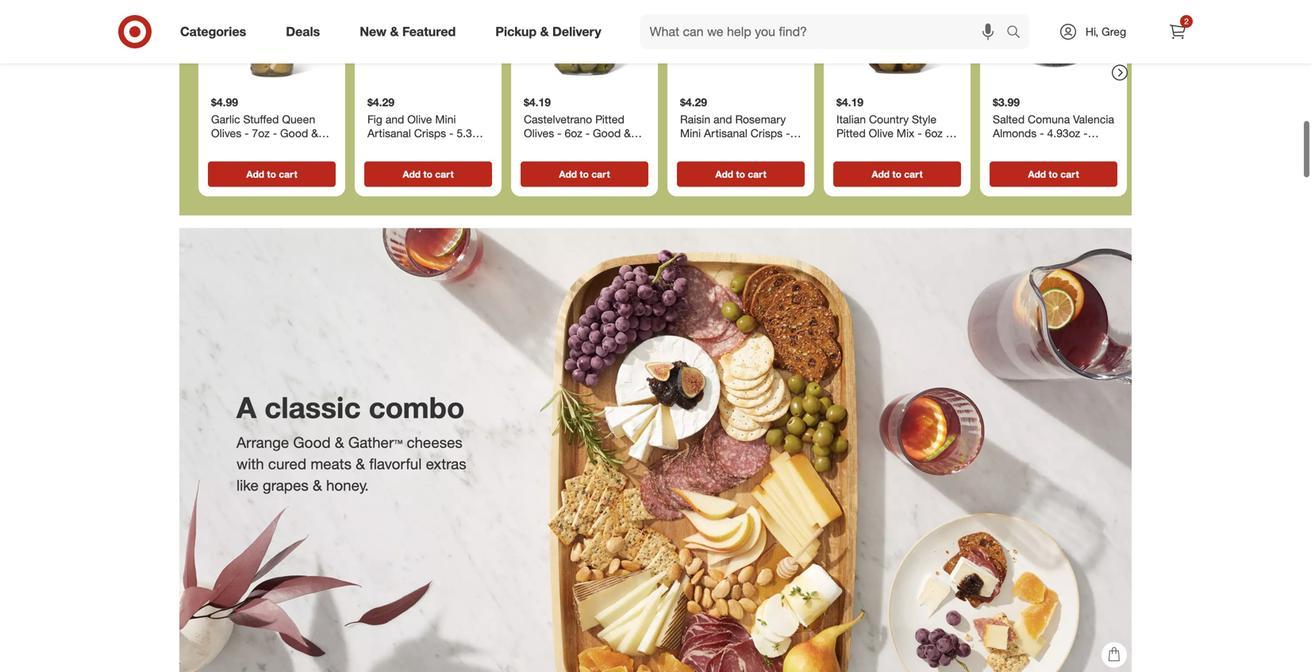 Task type: vqa. For each thing, say whether or not it's contained in the screenshot.
sixth "add to cart" from right
yes



Task type: locate. For each thing, give the bounding box(es) containing it.
0 horizontal spatial mini
[[435, 112, 456, 126]]

add to cart
[[246, 168, 298, 180], [403, 168, 454, 180], [559, 168, 610, 180], [716, 168, 767, 180], [872, 168, 923, 180], [1029, 168, 1080, 180]]

to
[[267, 168, 276, 180], [424, 168, 433, 180], [580, 168, 589, 180], [737, 168, 746, 180], [893, 168, 902, 180], [1049, 168, 1059, 180]]

add down the $4.29 raisin and rosemary mini artisanal crisps - 5.3oz - good & gather™
[[716, 168, 734, 180]]

add down almonds at the top
[[1029, 168, 1047, 180]]

pickup & delivery link
[[482, 14, 622, 49]]

5 add to cart from the left
[[872, 168, 923, 180]]

gather™
[[211, 140, 252, 154], [416, 140, 457, 154], [524, 140, 565, 154], [759, 140, 800, 154], [878, 140, 919, 154], [1035, 140, 1075, 154], [349, 434, 403, 452]]

good right 7oz
[[280, 126, 308, 140]]

good down fig
[[375, 140, 403, 154]]

add to cart button for style
[[834, 162, 962, 187]]

to for rosemary
[[737, 168, 746, 180]]

arrange
[[237, 434, 289, 452]]

comuna
[[1028, 112, 1071, 126]]

with
[[237, 455, 264, 473]]

to down $4.19 castelvetrano pitted olives - 6oz - good & gather™
[[580, 168, 589, 180]]

$4.29 up raisin
[[681, 95, 708, 109]]

a classic combo
[[237, 390, 465, 425]]

1 $4.29 from the left
[[368, 95, 395, 109]]

olive right fig
[[408, 112, 432, 126]]

1 6oz from the left
[[565, 126, 583, 140]]

5.3oz
[[457, 126, 484, 140], [681, 140, 708, 154]]

good inside $3.99 salted comuna valencia almonds - 4.93oz - good & gather™
[[994, 140, 1022, 154]]

olive inside $4.19 italian country style pitted olive mix - 6oz - good & gather™
[[869, 126, 894, 140]]

add to cart button down 4.93oz
[[990, 162, 1118, 187]]

1 $4.19 from the left
[[524, 95, 551, 109]]

hi, greg
[[1086, 25, 1127, 39]]

salted comuna valencia almonds - 4.93oz - good & gather™ image
[[987, 0, 1121, 89]]

4 to from the left
[[737, 168, 746, 180]]

2 to from the left
[[424, 168, 433, 180]]

like
[[237, 476, 259, 495]]

mini
[[435, 112, 456, 126], [681, 126, 701, 140]]

cart down $4.99 garlic stuffed queen olives - 7oz - good & gather™
[[279, 168, 298, 180]]

$4.19 castelvetrano pitted olives - 6oz - good & gather™
[[524, 95, 631, 154]]

5 add from the left
[[872, 168, 890, 180]]

1 and from the left
[[386, 112, 404, 126]]

$4.19 for $4.19 castelvetrano pitted olives - 6oz - good & gather™
[[524, 95, 551, 109]]

&
[[390, 24, 399, 39], [541, 24, 549, 39], [311, 126, 318, 140], [624, 126, 631, 140], [406, 140, 413, 154], [749, 140, 756, 154], [868, 140, 875, 154], [1025, 140, 1032, 154], [335, 434, 344, 452], [356, 455, 365, 473], [313, 476, 322, 495]]

2 6oz from the left
[[926, 126, 943, 140]]

honey.
[[326, 476, 369, 495]]

6 add to cart button from the left
[[990, 162, 1118, 187]]

olive
[[408, 112, 432, 126], [869, 126, 894, 140]]

1 artisanal from the left
[[368, 126, 411, 140]]

mini inside the $4.29 raisin and rosemary mini artisanal crisps - 5.3oz - good & gather™
[[681, 126, 701, 140]]

$4.29 for fig
[[368, 95, 395, 109]]

2 cart from the left
[[435, 168, 454, 180]]

1 crisps from the left
[[414, 126, 446, 140]]

italian
[[837, 112, 867, 126]]

1 horizontal spatial 5.3oz
[[681, 140, 708, 154]]

0 horizontal spatial pitted
[[596, 112, 625, 126]]

deals
[[286, 24, 320, 39]]

0 horizontal spatial 6oz
[[565, 126, 583, 140]]

crisps inside $4.29 fig and olive mini artisanal crisps - 5.3oz - good & gather™
[[414, 126, 446, 140]]

olive left mix
[[869, 126, 894, 140]]

crisps right raisin
[[751, 126, 783, 140]]

cart down the $4.29 raisin and rosemary mini artisanal crisps - 5.3oz - good & gather™
[[748, 168, 767, 180]]

2 $4.29 from the left
[[681, 95, 708, 109]]

$4.29
[[368, 95, 395, 109], [681, 95, 708, 109]]

4 add to cart from the left
[[716, 168, 767, 180]]

add to cart for olive
[[403, 168, 454, 180]]

add down 7oz
[[246, 168, 265, 180]]

add to cart button down the $4.29 raisin and rosemary mini artisanal crisps - 5.3oz - good & gather™
[[677, 162, 805, 187]]

2 add to cart from the left
[[403, 168, 454, 180]]

& inside $3.99 salted comuna valencia almonds - 4.93oz - good & gather™
[[1025, 140, 1032, 154]]

$4.19 inside $4.19 italian country style pitted olive mix - 6oz - good & gather™
[[837, 95, 864, 109]]

2 add from the left
[[403, 168, 421, 180]]

0 horizontal spatial olives
[[211, 126, 242, 140]]

to down 4.93oz
[[1049, 168, 1059, 180]]

pitted
[[596, 112, 625, 126], [837, 126, 866, 140]]

6 add from the left
[[1029, 168, 1047, 180]]

to down mix
[[893, 168, 902, 180]]

5 cart from the left
[[905, 168, 923, 180]]

and
[[386, 112, 404, 126], [714, 112, 733, 126]]

style
[[913, 112, 937, 126]]

1 horizontal spatial crisps
[[751, 126, 783, 140]]

good right castelvetrano
[[593, 126, 621, 140]]

good down italian
[[837, 140, 865, 154]]

0 horizontal spatial artisanal
[[368, 126, 411, 140]]

1 horizontal spatial olives
[[524, 126, 555, 140]]

2 artisanal from the left
[[704, 126, 748, 140]]

$4.19 up italian
[[837, 95, 864, 109]]

1 cart from the left
[[279, 168, 298, 180]]

0 horizontal spatial $4.19
[[524, 95, 551, 109]]

good down salted
[[994, 140, 1022, 154]]

5.3oz inside $4.29 fig and olive mini artisanal crisps - 5.3oz - good & gather™
[[457, 126, 484, 140]]

add down $4.29 fig and olive mini artisanal crisps - 5.3oz - good & gather™
[[403, 168, 421, 180]]

artisanal inside $4.29 fig and olive mini artisanal crisps - 5.3oz - good & gather™
[[368, 126, 411, 140]]

crisps inside the $4.29 raisin and rosemary mini artisanal crisps - 5.3oz - good & gather™
[[751, 126, 783, 140]]

mini for raisin and rosemary mini artisanal crisps - 5.3oz - good & gather™
[[681, 126, 701, 140]]

add to cart down $4.19 castelvetrano pitted olives - 6oz - good & gather™
[[559, 168, 610, 180]]

5 add to cart button from the left
[[834, 162, 962, 187]]

stuffed
[[243, 112, 279, 126]]

& inside $4.19 castelvetrano pitted olives - 6oz - good & gather™
[[624, 126, 631, 140]]

olives inside $4.19 castelvetrano pitted olives - 6oz - good & gather™
[[524, 126, 555, 140]]

add to cart down 4.93oz
[[1029, 168, 1080, 180]]

pitted right castelvetrano
[[596, 112, 625, 126]]

artisanal for raisin
[[704, 126, 748, 140]]

olive inside $4.29 fig and olive mini artisanal crisps - 5.3oz - good & gather™
[[408, 112, 432, 126]]

3 cart from the left
[[592, 168, 610, 180]]

add to cart button down $4.29 fig and olive mini artisanal crisps - 5.3oz - good & gather™
[[365, 162, 492, 187]]

3 add from the left
[[559, 168, 577, 180]]

add to cart for valencia
[[1029, 168, 1080, 180]]

good down "rosemary"
[[718, 140, 746, 154]]

-
[[245, 126, 249, 140], [273, 126, 277, 140], [450, 126, 454, 140], [558, 126, 562, 140], [586, 126, 590, 140], [786, 126, 791, 140], [918, 126, 923, 140], [946, 126, 951, 140], [1040, 126, 1045, 140], [1084, 126, 1089, 140], [368, 140, 372, 154], [711, 140, 715, 154]]

add to cart down 7oz
[[246, 168, 298, 180]]

cart down mix
[[905, 168, 923, 180]]

new
[[360, 24, 387, 39]]

4 add to cart button from the left
[[677, 162, 805, 187]]

1 horizontal spatial olive
[[869, 126, 894, 140]]

add for $4.19 castelvetrano pitted olives - 6oz - good & gather™
[[559, 168, 577, 180]]

2 and from the left
[[714, 112, 733, 126]]

$4.29 for raisin
[[681, 95, 708, 109]]

add to cart button
[[208, 162, 336, 187], [365, 162, 492, 187], [521, 162, 649, 187], [677, 162, 805, 187], [834, 162, 962, 187], [990, 162, 1118, 187]]

classic
[[265, 390, 361, 425]]

gather™ inside $4.29 fig and olive mini artisanal crisps - 5.3oz - good & gather™
[[416, 140, 457, 154]]

add to cart button down $4.19 castelvetrano pitted olives - 6oz - good & gather™
[[521, 162, 649, 187]]

add to cart button down mix
[[834, 162, 962, 187]]

add for $3.99 salted comuna valencia almonds - 4.93oz - good & gather™
[[1029, 168, 1047, 180]]

add for $4.99 garlic stuffed queen olives - 7oz - good & gather™
[[246, 168, 265, 180]]

and right fig
[[386, 112, 404, 126]]

good
[[280, 126, 308, 140], [593, 126, 621, 140], [375, 140, 403, 154], [718, 140, 746, 154], [837, 140, 865, 154], [994, 140, 1022, 154], [293, 434, 331, 452]]

1 horizontal spatial and
[[714, 112, 733, 126]]

add
[[246, 168, 265, 180], [403, 168, 421, 180], [559, 168, 577, 180], [716, 168, 734, 180], [872, 168, 890, 180], [1029, 168, 1047, 180]]

$4.29 inside $4.29 fig and olive mini artisanal crisps - 5.3oz - good & gather™
[[368, 95, 395, 109]]

a
[[237, 390, 257, 425]]

6 cart from the left
[[1061, 168, 1080, 180]]

good inside the $4.29 raisin and rosemary mini artisanal crisps - 5.3oz - good & gather™
[[718, 140, 746, 154]]

4.93oz
[[1048, 126, 1081, 140]]

1 horizontal spatial pitted
[[837, 126, 866, 140]]

3 to from the left
[[580, 168, 589, 180]]

add to cart button for queen
[[208, 162, 336, 187]]

almonds
[[994, 126, 1037, 140]]

add to cart down mix
[[872, 168, 923, 180]]

$4.29 up fig
[[368, 95, 395, 109]]

crisps
[[414, 126, 446, 140], [751, 126, 783, 140]]

artisanal for fig
[[368, 126, 411, 140]]

2 $4.19 from the left
[[837, 95, 864, 109]]

1 add to cart button from the left
[[208, 162, 336, 187]]

cart for $4.29 fig and olive mini artisanal crisps - 5.3oz - good & gather™
[[435, 168, 454, 180]]

1 horizontal spatial mini
[[681, 126, 701, 140]]

1 horizontal spatial artisanal
[[704, 126, 748, 140]]

add down $4.19 castelvetrano pitted olives - 6oz - good & gather™
[[559, 168, 577, 180]]

good inside $4.19 castelvetrano pitted olives - 6oz - good & gather™
[[593, 126, 621, 140]]

gather™ inside $3.99 salted comuna valencia almonds - 4.93oz - good & gather™
[[1035, 140, 1075, 154]]

2 add to cart button from the left
[[365, 162, 492, 187]]

0 horizontal spatial and
[[386, 112, 404, 126]]

to for queen
[[267, 168, 276, 180]]

add to cart down $4.29 fig and olive mini artisanal crisps - 5.3oz - good & gather™
[[403, 168, 454, 180]]

4 add from the left
[[716, 168, 734, 180]]

cart for $4.19 castelvetrano pitted olives - 6oz - good & gather™
[[592, 168, 610, 180]]

to for style
[[893, 168, 902, 180]]

5.3oz inside the $4.29 raisin and rosemary mini artisanal crisps - 5.3oz - good & gather™
[[681, 140, 708, 154]]

fig and olive mini artisanal crisps - 5.3oz - good & gather™ image
[[361, 0, 496, 89]]

1 horizontal spatial $4.29
[[681, 95, 708, 109]]

to down the $4.29 raisin and rosemary mini artisanal crisps - 5.3oz - good & gather™
[[737, 168, 746, 180]]

and inside the $4.29 raisin and rosemary mini artisanal crisps - 5.3oz - good & gather™
[[714, 112, 733, 126]]

olives
[[211, 126, 242, 140], [524, 126, 555, 140]]

$4.19 italian country style pitted olive mix - 6oz - good & gather™
[[837, 95, 951, 154]]

add to cart button down 7oz
[[208, 162, 336, 187]]

to for olive
[[424, 168, 433, 180]]

mini inside $4.29 fig and olive mini artisanal crisps - 5.3oz - good & gather™
[[435, 112, 456, 126]]

artisanal
[[368, 126, 411, 140], [704, 126, 748, 140]]

1 olives from the left
[[211, 126, 242, 140]]

extras
[[426, 455, 467, 473]]

2 crisps from the left
[[751, 126, 783, 140]]

crisps right fig
[[414, 126, 446, 140]]

rosemary
[[736, 112, 786, 126]]

0 horizontal spatial crisps
[[414, 126, 446, 140]]

6 add to cart from the left
[[1029, 168, 1080, 180]]

add to cart down the $4.29 raisin and rosemary mini artisanal crisps - 5.3oz - good & gather™
[[716, 168, 767, 180]]

cart down $4.29 fig and olive mini artisanal crisps - 5.3oz - good & gather™
[[435, 168, 454, 180]]

featured
[[403, 24, 456, 39]]

mini left "rosemary"
[[681, 126, 701, 140]]

add to cart button for valencia
[[990, 162, 1118, 187]]

0 horizontal spatial 5.3oz
[[457, 126, 484, 140]]

6 to from the left
[[1049, 168, 1059, 180]]

castelvetrano pitted olives - 6oz - good & gather™ image
[[518, 0, 652, 89]]

0 horizontal spatial $4.29
[[368, 95, 395, 109]]

arrange good & gather™ cheeses with cured meats & flavorful extras like grapes & honey.
[[237, 434, 467, 495]]

and for olive
[[386, 112, 404, 126]]

1 add from the left
[[246, 168, 265, 180]]

$4.19
[[524, 95, 551, 109], [837, 95, 864, 109]]

and right raisin
[[714, 112, 733, 126]]

1 add to cart from the left
[[246, 168, 298, 180]]

1 horizontal spatial $4.19
[[837, 95, 864, 109]]

to down $4.29 fig and olive mini artisanal crisps - 5.3oz - good & gather™
[[424, 168, 433, 180]]

italian country style pitted olive mix - 6oz - good & gather™ image
[[831, 0, 965, 89]]

6oz
[[565, 126, 583, 140], [926, 126, 943, 140]]

4 cart from the left
[[748, 168, 767, 180]]

mini right fig
[[435, 112, 456, 126]]

5 to from the left
[[893, 168, 902, 180]]

pitted inside $4.19 castelvetrano pitted olives - 6oz - good & gather™
[[596, 112, 625, 126]]

3 add to cart from the left
[[559, 168, 610, 180]]

good inside $4.19 italian country style pitted olive mix - 6oz - good & gather™
[[837, 140, 865, 154]]

combo
[[369, 390, 465, 425]]

1 horizontal spatial 6oz
[[926, 126, 943, 140]]

olives inside $4.99 garlic stuffed queen olives - 7oz - good & gather™
[[211, 126, 242, 140]]

country
[[870, 112, 909, 126]]

$4.29 inside the $4.29 raisin and rosemary mini artisanal crisps - 5.3oz - good & gather™
[[681, 95, 708, 109]]

artisanal inside the $4.29 raisin and rosemary mini artisanal crisps - 5.3oz - good & gather™
[[704, 126, 748, 140]]

pitted left country
[[837, 126, 866, 140]]

good up meats
[[293, 434, 331, 452]]

raisin
[[681, 112, 711, 126]]

cart
[[279, 168, 298, 180], [435, 168, 454, 180], [592, 168, 610, 180], [748, 168, 767, 180], [905, 168, 923, 180], [1061, 168, 1080, 180]]

gather™ inside $4.99 garlic stuffed queen olives - 7oz - good & gather™
[[211, 140, 252, 154]]

$4.19 inside $4.19 castelvetrano pitted olives - 6oz - good & gather™
[[524, 95, 551, 109]]

and inside $4.29 fig and olive mini artisanal crisps - 5.3oz - good & gather™
[[386, 112, 404, 126]]

1 to from the left
[[267, 168, 276, 180]]

0 horizontal spatial olive
[[408, 112, 432, 126]]

2 olives from the left
[[524, 126, 555, 140]]

carousel region
[[179, 0, 1133, 228]]

add to cart for rosemary
[[716, 168, 767, 180]]

cart down 4.93oz
[[1061, 168, 1080, 180]]

add down $4.19 italian country style pitted olive mix - 6oz - good & gather™
[[872, 168, 890, 180]]

cart down $4.19 castelvetrano pitted olives - 6oz - good & gather™
[[592, 168, 610, 180]]

7oz
[[252, 126, 270, 140]]

$4.19 up castelvetrano
[[524, 95, 551, 109]]

to down 7oz
[[267, 168, 276, 180]]

3 add to cart button from the left
[[521, 162, 649, 187]]



Task type: describe. For each thing, give the bounding box(es) containing it.
valencia
[[1074, 112, 1115, 126]]

gather™ inside $4.19 castelvetrano pitted olives - 6oz - good & gather™
[[524, 140, 565, 154]]

pickup
[[496, 24, 537, 39]]

$4.29 raisin and rosemary mini artisanal crisps - 5.3oz - good & gather™
[[681, 95, 800, 154]]

new & featured link
[[346, 14, 476, 49]]

good inside arrange good & gather™ cheeses with cured meats & flavorful extras like grapes & honey.
[[293, 434, 331, 452]]

cart for $4.19 italian country style pitted olive mix - 6oz - good & gather™
[[905, 168, 923, 180]]

search
[[1000, 25, 1038, 41]]

hi,
[[1086, 25, 1099, 39]]

add to cart button for olives
[[521, 162, 649, 187]]

grapes
[[263, 476, 309, 495]]

$3.99 salted comuna valencia almonds - 4.93oz - good & gather™
[[994, 95, 1115, 154]]

$4.99 garlic stuffed queen olives - 7oz - good & gather™
[[211, 95, 318, 154]]

5.3oz for raisin and rosemary mini artisanal crisps - 5.3oz - good & gather™
[[681, 140, 708, 154]]

& inside the $4.29 raisin and rosemary mini artisanal crisps - 5.3oz - good & gather™
[[749, 140, 756, 154]]

delivery
[[553, 24, 602, 39]]

cart for $3.99 salted comuna valencia almonds - 4.93oz - good & gather™
[[1061, 168, 1080, 180]]

search button
[[1000, 14, 1038, 52]]

$4.29 fig and olive mini artisanal crisps - 5.3oz - good & gather™
[[368, 95, 484, 154]]

add for $4.19 italian country style pitted olive mix - 6oz - good & gather™
[[872, 168, 890, 180]]

add to cart for olives
[[559, 168, 610, 180]]

5.3oz for fig and olive mini artisanal crisps - 5.3oz - good & gather™
[[457, 126, 484, 140]]

meats
[[311, 455, 352, 473]]

6oz inside $4.19 italian country style pitted olive mix - 6oz - good & gather™
[[926, 126, 943, 140]]

add to cart for style
[[872, 168, 923, 180]]

pitted inside $4.19 italian country style pitted olive mix - 6oz - good & gather™
[[837, 126, 866, 140]]

& inside $4.29 fig and olive mini artisanal crisps - 5.3oz - good & gather™
[[406, 140, 413, 154]]

good inside $4.29 fig and olive mini artisanal crisps - 5.3oz - good & gather™
[[375, 140, 403, 154]]

2
[[1185, 16, 1190, 26]]

fig
[[368, 112, 383, 126]]

raisin and rosemary mini artisanal crisps - 5.3oz - good & gather™ image
[[674, 0, 808, 89]]

cart for $4.99 garlic stuffed queen olives - 7oz - good & gather™
[[279, 168, 298, 180]]

& inside $4.19 italian country style pitted olive mix - 6oz - good & gather™
[[868, 140, 875, 154]]

garlic
[[211, 112, 240, 126]]

gather™ inside the $4.29 raisin and rosemary mini artisanal crisps - 5.3oz - good & gather™
[[759, 140, 800, 154]]

& inside $4.99 garlic stuffed queen olives - 7oz - good & gather™
[[311, 126, 318, 140]]

gather™ inside $4.19 italian country style pitted olive mix - 6oz - good & gather™
[[878, 140, 919, 154]]

categories link
[[167, 14, 266, 49]]

add to cart button for olive
[[365, 162, 492, 187]]

$4.99
[[211, 95, 238, 109]]

castelvetrano
[[524, 112, 593, 126]]

flavorful
[[369, 455, 422, 473]]

pickup & delivery
[[496, 24, 602, 39]]

cured
[[268, 455, 307, 473]]

gather™ inside arrange good & gather™ cheeses with cured meats & flavorful extras like grapes & honey.
[[349, 434, 403, 452]]

new & featured
[[360, 24, 456, 39]]

add to cart button for rosemary
[[677, 162, 805, 187]]

garlic stuffed queen olives - 7oz - good & gather™ image
[[205, 0, 339, 89]]

to for olives
[[580, 168, 589, 180]]

2 link
[[1161, 14, 1196, 49]]

crisps for olive
[[414, 126, 446, 140]]

to for valencia
[[1049, 168, 1059, 180]]

crisps for rosemary
[[751, 126, 783, 140]]

cheeses
[[407, 434, 463, 452]]

greg
[[1102, 25, 1127, 39]]

and for rosemary
[[714, 112, 733, 126]]

mix
[[897, 126, 915, 140]]

good inside $4.99 garlic stuffed queen olives - 7oz - good & gather™
[[280, 126, 308, 140]]

salted
[[994, 112, 1025, 126]]

queen
[[282, 112, 315, 126]]

6oz inside $4.19 castelvetrano pitted olives - 6oz - good & gather™
[[565, 126, 583, 140]]

What can we help you find? suggestions appear below search field
[[641, 14, 1011, 49]]

$3.99
[[994, 95, 1021, 109]]

add for $4.29 fig and olive mini artisanal crisps - 5.3oz - good & gather™
[[403, 168, 421, 180]]

mini for fig and olive mini artisanal crisps - 5.3oz - good & gather™
[[435, 112, 456, 126]]

add for $4.29 raisin and rosemary mini artisanal crisps - 5.3oz - good & gather™
[[716, 168, 734, 180]]

cart for $4.29 raisin and rosemary mini artisanal crisps - 5.3oz - good & gather™
[[748, 168, 767, 180]]

categories
[[180, 24, 246, 39]]

$4.19 for $4.19 italian country style pitted olive mix - 6oz - good & gather™
[[837, 95, 864, 109]]

deals link
[[273, 14, 340, 49]]

add to cart for queen
[[246, 168, 298, 180]]



